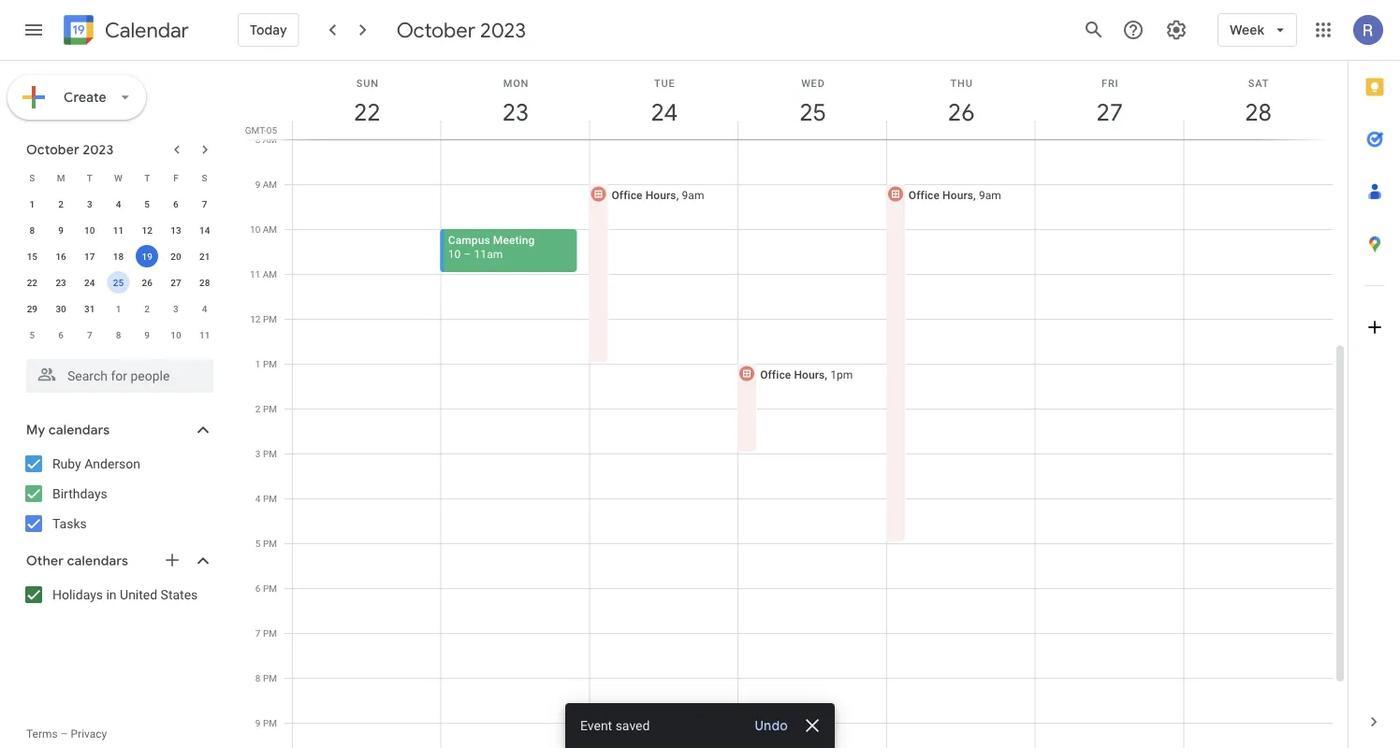 Task type: vqa. For each thing, say whether or not it's contained in the screenshot.


Task type: describe. For each thing, give the bounding box(es) containing it.
9 for 9 pm
[[255, 718, 261, 729]]

05
[[266, 124, 277, 136]]

pm for 1 pm
[[263, 358, 277, 370]]

21 element
[[193, 245, 216, 268]]

2 horizontal spatial hours
[[942, 189, 973, 202]]

1pm
[[830, 368, 853, 381]]

pm for 8 pm
[[263, 673, 277, 684]]

25 cell
[[104, 270, 133, 296]]

10 am
[[250, 224, 277, 235]]

0 horizontal spatial 1
[[29, 198, 35, 210]]

pm for 7 pm
[[263, 628, 277, 639]]

other calendars
[[26, 553, 128, 570]]

november 2 element
[[136, 298, 158, 320]]

10 for 10 am
[[250, 224, 260, 235]]

10 for 10 element
[[84, 225, 95, 236]]

14
[[199, 225, 210, 236]]

7 pm
[[255, 628, 277, 639]]

7 for 7 pm
[[255, 628, 261, 639]]

23 column header
[[441, 61, 590, 139]]

gmt-05
[[245, 124, 277, 136]]

1 t from the left
[[87, 172, 92, 183]]

27 link
[[1088, 91, 1131, 134]]

united
[[120, 587, 157, 603]]

week button
[[1218, 7, 1297, 52]]

19 cell
[[133, 243, 161, 270]]

0 vertical spatial 2
[[58, 198, 64, 210]]

row containing 29
[[18, 296, 219, 322]]

thu
[[950, 77, 973, 89]]

calendar element
[[60, 11, 189, 52]]

26 inside 26 element
[[142, 277, 152, 288]]

november 1 element
[[107, 298, 130, 320]]

tue
[[654, 77, 675, 89]]

november 3 element
[[165, 298, 187, 320]]

12 for 12
[[142, 225, 152, 236]]

4 for november 4 'element'
[[202, 303, 207, 314]]

25 column header
[[738, 61, 887, 139]]

28 link
[[1237, 91, 1280, 134]]

18
[[113, 251, 124, 262]]

10 inside campus meeting 10 – 11am
[[448, 248, 461, 261]]

9 for november 9 element
[[144, 329, 150, 341]]

undo
[[755, 718, 788, 735]]

in
[[106, 587, 117, 603]]

row containing 5
[[18, 322, 219, 348]]

privacy
[[71, 728, 107, 741]]

calendars for my calendars
[[49, 422, 110, 439]]

11 for 11 am
[[250, 269, 260, 280]]

my calendars list
[[4, 449, 232, 539]]

24 inside column header
[[650, 97, 676, 128]]

0 vertical spatial 2023
[[480, 17, 526, 43]]

november 6 element
[[50, 324, 72, 346]]

event
[[580, 718, 612, 734]]

2 horizontal spatial ,
[[973, 189, 976, 202]]

anderson
[[84, 456, 140, 472]]

26 column header
[[886, 61, 1036, 139]]

20 element
[[165, 245, 187, 268]]

12 element
[[136, 219, 158, 241]]

add other calendars image
[[163, 551, 182, 570]]

thu 26
[[947, 77, 973, 128]]

3 for 3 pm
[[255, 448, 261, 459]]

30
[[56, 303, 66, 314]]

week
[[1230, 22, 1264, 38]]

22 inside column header
[[353, 97, 379, 128]]

6 pm
[[255, 583, 277, 594]]

15 element
[[21, 245, 43, 268]]

other calendars button
[[4, 547, 232, 576]]

november 7 element
[[78, 324, 101, 346]]

birthdays
[[52, 486, 107, 502]]

calendar heading
[[101, 17, 189, 44]]

november 5 element
[[21, 324, 43, 346]]

november 10 element
[[165, 324, 187, 346]]

office hours , 1pm
[[760, 368, 853, 381]]

13 element
[[165, 219, 187, 241]]

25 link
[[791, 91, 834, 134]]

8 for 8 am
[[255, 134, 260, 145]]

27 column header
[[1035, 61, 1184, 139]]

my
[[26, 422, 45, 439]]

am for 8 am
[[263, 134, 277, 145]]

15
[[27, 251, 37, 262]]

1 s from the left
[[29, 172, 35, 183]]

4 pm
[[255, 493, 277, 504]]

row containing 15
[[18, 243, 219, 270]]

ruby
[[52, 456, 81, 472]]

10 element
[[78, 219, 101, 241]]

5 for november 5 element
[[29, 329, 35, 341]]

16 element
[[50, 245, 72, 268]]

holidays in united states
[[52, 587, 198, 603]]

1 9am from the left
[[682, 189, 704, 202]]

november 9 element
[[136, 324, 158, 346]]

2 horizontal spatial office
[[909, 189, 940, 202]]

0 horizontal spatial office
[[612, 189, 643, 202]]

2 for 2 pm
[[255, 403, 261, 415]]

0 horizontal spatial 4
[[116, 198, 121, 210]]

– inside campus meeting 10 – 11am
[[464, 248, 471, 261]]

meeting
[[493, 233, 535, 247]]

1 office hours , 9am from the left
[[612, 189, 704, 202]]

2 s from the left
[[202, 172, 207, 183]]

ruby anderson
[[52, 456, 140, 472]]

create
[[64, 89, 107, 106]]

1 horizontal spatial 6
[[173, 198, 179, 210]]

0 horizontal spatial ,
[[676, 189, 679, 202]]

28 inside row
[[199, 277, 210, 288]]

26 link
[[940, 91, 983, 134]]

23 link
[[494, 91, 537, 134]]

9 for 9 am
[[255, 179, 260, 190]]

wed
[[801, 77, 825, 89]]

0 horizontal spatial hours
[[645, 189, 676, 202]]

am for 10 am
[[263, 224, 277, 235]]

1 for 1 pm
[[255, 358, 261, 370]]

pm for 6 pm
[[263, 583, 277, 594]]

fri 27
[[1095, 77, 1122, 128]]

event saved
[[580, 718, 650, 734]]

24 link
[[643, 91, 686, 134]]

sun 22
[[353, 77, 379, 128]]

gmt-
[[245, 124, 267, 136]]

11 for november 11 element
[[199, 329, 210, 341]]

25 inside wed 25
[[798, 97, 825, 128]]

23 element
[[50, 271, 72, 294]]

11am
[[474, 248, 503, 261]]

16
[[56, 251, 66, 262]]

23 inside row group
[[56, 277, 66, 288]]

27 inside column header
[[1095, 97, 1122, 128]]

0 horizontal spatial october
[[26, 141, 79, 158]]

mon 23
[[501, 77, 529, 128]]

row containing s
[[18, 165, 219, 191]]

3 pm
[[255, 448, 277, 459]]

mon
[[503, 77, 529, 89]]

terms link
[[26, 728, 58, 741]]

undo button
[[747, 717, 795, 736]]

1 for november 1 element
[[116, 303, 121, 314]]

privacy link
[[71, 728, 107, 741]]

my calendars button
[[4, 416, 232, 445]]

2 9am from the left
[[979, 189, 1001, 202]]

1 vertical spatial 2023
[[83, 141, 114, 158]]

1 horizontal spatial hours
[[794, 368, 825, 381]]

calendars for other calendars
[[67, 553, 128, 570]]

states
[[161, 587, 198, 603]]



Task type: locate. For each thing, give the bounding box(es) containing it.
8 pm
[[255, 673, 277, 684]]

25 element
[[107, 271, 130, 294]]

grid containing 22
[[240, 61, 1348, 749]]

other
[[26, 553, 64, 570]]

5 down the 29 element at the left top of page
[[29, 329, 35, 341]]

9 am
[[255, 179, 277, 190]]

25 down wed
[[798, 97, 825, 128]]

am
[[263, 134, 277, 145], [263, 179, 277, 190], [263, 224, 277, 235], [263, 269, 277, 280]]

0 horizontal spatial 3
[[87, 198, 92, 210]]

13
[[171, 225, 181, 236]]

row down november 1 element
[[18, 322, 219, 348]]

f
[[173, 172, 178, 183]]

pm up 7 pm
[[263, 583, 277, 594]]

4 down 28 element
[[202, 303, 207, 314]]

11 down november 4 'element'
[[199, 329, 210, 341]]

1 vertical spatial october
[[26, 141, 79, 158]]

office hours , 9am down 26 link
[[909, 189, 1001, 202]]

hours down 24 link
[[645, 189, 676, 202]]

1 pm
[[255, 358, 277, 370]]

4
[[116, 198, 121, 210], [202, 303, 207, 314], [255, 493, 261, 504]]

3 for the 'november 3' element
[[173, 303, 179, 314]]

0 horizontal spatial t
[[87, 172, 92, 183]]

4 up 11 element
[[116, 198, 121, 210]]

am up 9 am
[[263, 134, 277, 145]]

4 inside 'element'
[[202, 303, 207, 314]]

tue 24
[[650, 77, 676, 128]]

11 up 18
[[113, 225, 124, 236]]

0 vertical spatial 26
[[947, 97, 973, 128]]

1 vertical spatial 5
[[29, 329, 35, 341]]

s right f
[[202, 172, 207, 183]]

24 up 31
[[84, 277, 95, 288]]

am for 11 am
[[263, 269, 277, 280]]

0 vertical spatial 6
[[173, 198, 179, 210]]

5 down 4 pm
[[255, 538, 261, 549]]

23 down mon
[[501, 97, 528, 128]]

1 horizontal spatial 22
[[353, 97, 379, 128]]

row up november 1 element
[[18, 270, 219, 296]]

pm up 3 pm
[[263, 403, 277, 415]]

0 horizontal spatial office hours , 9am
[[612, 189, 704, 202]]

5 row from the top
[[18, 270, 219, 296]]

row containing 1
[[18, 191, 219, 217]]

1 horizontal spatial 3
[[173, 303, 179, 314]]

0 horizontal spatial 26
[[142, 277, 152, 288]]

2 horizontal spatial 1
[[255, 358, 261, 370]]

6 for 6 pm
[[255, 583, 261, 594]]

row containing 22
[[18, 270, 219, 296]]

7 for november 7 element
[[87, 329, 92, 341]]

10 up 17 on the left top of the page
[[84, 225, 95, 236]]

0 horizontal spatial 22
[[27, 277, 37, 288]]

today
[[250, 22, 287, 38]]

1 horizontal spatial 5
[[144, 198, 150, 210]]

october 2023
[[397, 17, 526, 43], [26, 141, 114, 158]]

1 vertical spatial 28
[[199, 277, 210, 288]]

14 element
[[193, 219, 216, 241]]

5 up 12 element
[[144, 198, 150, 210]]

24
[[650, 97, 676, 128], [84, 277, 95, 288]]

office hours , 9am
[[612, 189, 704, 202], [909, 189, 1001, 202]]

1 am from the top
[[263, 134, 277, 145]]

6 up 7 pm
[[255, 583, 261, 594]]

25 inside cell
[[113, 277, 124, 288]]

1 horizontal spatial 12
[[250, 314, 261, 325]]

2 horizontal spatial 7
[[255, 628, 261, 639]]

0 horizontal spatial october 2023
[[26, 141, 114, 158]]

w
[[114, 172, 122, 183]]

17
[[84, 251, 95, 262]]

terms – privacy
[[26, 728, 107, 741]]

october 2023 grid
[[18, 165, 219, 348]]

22 inside row
[[27, 277, 37, 288]]

1 horizontal spatial 27
[[1095, 97, 1122, 128]]

2023 up mon
[[480, 17, 526, 43]]

fri
[[1102, 77, 1119, 89]]

6 row from the top
[[18, 296, 219, 322]]

7 up 14 element
[[202, 198, 207, 210]]

– down campus
[[464, 248, 471, 261]]

7
[[202, 198, 207, 210], [87, 329, 92, 341], [255, 628, 261, 639]]

9 up 16 element
[[58, 225, 64, 236]]

0 horizontal spatial 24
[[84, 277, 95, 288]]

24 element
[[78, 271, 101, 294]]

28 element
[[193, 271, 216, 294]]

,
[[676, 189, 679, 202], [973, 189, 976, 202], [825, 368, 827, 381]]

27
[[1095, 97, 1122, 128], [171, 277, 181, 288]]

2 vertical spatial 7
[[255, 628, 261, 639]]

1 down 12 pm
[[255, 358, 261, 370]]

t left w
[[87, 172, 92, 183]]

29 element
[[21, 298, 43, 320]]

pm for 2 pm
[[263, 403, 277, 415]]

0 horizontal spatial 5
[[29, 329, 35, 341]]

1 horizontal spatial s
[[202, 172, 207, 183]]

0 horizontal spatial 11
[[113, 225, 124, 236]]

12 for 12 pm
[[250, 314, 261, 325]]

terms
[[26, 728, 58, 741]]

11 am
[[250, 269, 277, 280]]

4 row from the top
[[18, 243, 219, 270]]

9am
[[682, 189, 704, 202], [979, 189, 1001, 202]]

31
[[84, 303, 95, 314]]

0 vertical spatial 3
[[87, 198, 92, 210]]

1 vertical spatial 7
[[87, 329, 92, 341]]

settings menu image
[[1165, 19, 1188, 41]]

tasks
[[52, 516, 87, 532]]

row up 25 element
[[18, 243, 219, 270]]

4 am from the top
[[263, 269, 277, 280]]

pm for 12 pm
[[263, 314, 277, 325]]

2 t from the left
[[144, 172, 150, 183]]

28
[[1244, 97, 1271, 128], [199, 277, 210, 288]]

, down 24 link
[[676, 189, 679, 202]]

26 down "thu"
[[947, 97, 973, 128]]

19, today element
[[136, 245, 158, 268]]

1 up november 8 element
[[116, 303, 121, 314]]

5 inside november 5 element
[[29, 329, 35, 341]]

office hours , 9am down 24 link
[[612, 189, 704, 202]]

2023 down create
[[83, 141, 114, 158]]

19
[[142, 251, 152, 262]]

1 horizontal spatial 2023
[[480, 17, 526, 43]]

0 vertical spatial october 2023
[[397, 17, 526, 43]]

3 am from the top
[[263, 224, 277, 235]]

s
[[29, 172, 35, 183], [202, 172, 207, 183]]

8 pm from the top
[[263, 628, 277, 639]]

11
[[113, 225, 124, 236], [250, 269, 260, 280], [199, 329, 210, 341]]

1 horizontal spatial 25
[[798, 97, 825, 128]]

saved
[[615, 718, 650, 734]]

pm up 2 pm
[[263, 358, 277, 370]]

9 down '8 pm'
[[255, 718, 261, 729]]

9 pm from the top
[[263, 673, 277, 684]]

1 vertical spatial calendars
[[67, 553, 128, 570]]

27 down the 20
[[171, 277, 181, 288]]

21
[[199, 251, 210, 262]]

pm for 9 pm
[[263, 718, 277, 729]]

row group containing 1
[[18, 191, 219, 348]]

grid
[[240, 61, 1348, 749]]

0 horizontal spatial 12
[[142, 225, 152, 236]]

2 pm
[[255, 403, 277, 415]]

row up november 8 element
[[18, 296, 219, 322]]

calendars up the in
[[67, 553, 128, 570]]

24 inside 'element'
[[84, 277, 95, 288]]

25
[[798, 97, 825, 128], [113, 277, 124, 288]]

wed 25
[[798, 77, 825, 128]]

pm
[[263, 314, 277, 325], [263, 358, 277, 370], [263, 403, 277, 415], [263, 448, 277, 459], [263, 493, 277, 504], [263, 538, 277, 549], [263, 583, 277, 594], [263, 628, 277, 639], [263, 673, 277, 684], [263, 718, 277, 729]]

november 8 element
[[107, 324, 130, 346]]

8 up 9 pm
[[255, 673, 261, 684]]

1 vertical spatial 11
[[250, 269, 260, 280]]

1 vertical spatial –
[[61, 728, 68, 741]]

2 horizontal spatial 4
[[255, 493, 261, 504]]

october 2023 up m on the top left of page
[[26, 141, 114, 158]]

2 down m on the top left of page
[[58, 198, 64, 210]]

hours left 1pm
[[794, 368, 825, 381]]

28 inside "column header"
[[1244, 97, 1271, 128]]

, down 26 link
[[973, 189, 976, 202]]

28 down sat
[[1244, 97, 1271, 128]]

2 vertical spatial 3
[[255, 448, 261, 459]]

campus meeting 10 – 11am
[[448, 233, 535, 261]]

1 horizontal spatial –
[[464, 248, 471, 261]]

6 pm from the top
[[263, 538, 277, 549]]

22 down the 'sun'
[[353, 97, 379, 128]]

8 left '05'
[[255, 134, 260, 145]]

am down 9 am
[[263, 224, 277, 235]]

11 element
[[107, 219, 130, 241]]

hours down 26 link
[[942, 189, 973, 202]]

22 column header
[[292, 61, 441, 139]]

1 horizontal spatial october 2023
[[397, 17, 526, 43]]

9 down november 2 'element'
[[144, 329, 150, 341]]

6 down 30 element
[[58, 329, 64, 341]]

create button
[[7, 75, 146, 120]]

pm for 3 pm
[[263, 448, 277, 459]]

8 up 15 element
[[29, 225, 35, 236]]

7 row from the top
[[18, 322, 219, 348]]

1 row from the top
[[18, 165, 219, 191]]

28 down 21
[[199, 277, 210, 288]]

1 horizontal spatial 4
[[202, 303, 207, 314]]

row down w
[[18, 191, 219, 217]]

1 vertical spatial 26
[[142, 277, 152, 288]]

6 down f
[[173, 198, 179, 210]]

1 vertical spatial october 2023
[[26, 141, 114, 158]]

3 up 10 element
[[87, 198, 92, 210]]

23 inside mon 23
[[501, 97, 528, 128]]

row
[[18, 165, 219, 191], [18, 191, 219, 217], [18, 217, 219, 243], [18, 243, 219, 270], [18, 270, 219, 296], [18, 296, 219, 322], [18, 322, 219, 348]]

office
[[612, 189, 643, 202], [909, 189, 940, 202], [760, 368, 791, 381]]

pm up 1 pm
[[263, 314, 277, 325]]

main drawer image
[[22, 19, 45, 41]]

row up 11 element
[[18, 165, 219, 191]]

1 horizontal spatial 9am
[[979, 189, 1001, 202]]

2 vertical spatial 5
[[255, 538, 261, 549]]

27 inside row
[[171, 277, 181, 288]]

9am down 26 link
[[979, 189, 1001, 202]]

1 vertical spatial 6
[[58, 329, 64, 341]]

1 horizontal spatial 23
[[501, 97, 528, 128]]

0 vertical spatial 1
[[29, 198, 35, 210]]

2 up 3 pm
[[255, 403, 261, 415]]

12 inside row group
[[142, 225, 152, 236]]

7 down 31 element
[[87, 329, 92, 341]]

sun
[[356, 77, 379, 89]]

8 for 8 pm
[[255, 673, 261, 684]]

pm up 9 pm
[[263, 673, 277, 684]]

12
[[142, 225, 152, 236], [250, 314, 261, 325]]

3 up november 10 element
[[173, 303, 179, 314]]

11 inside grid
[[250, 269, 260, 280]]

1 horizontal spatial 1
[[116, 303, 121, 314]]

0 vertical spatial 24
[[650, 97, 676, 128]]

9am down 24 link
[[682, 189, 704, 202]]

2023
[[480, 17, 526, 43], [83, 141, 114, 158]]

today button
[[238, 7, 299, 52]]

27 down fri
[[1095, 97, 1122, 128]]

24 down the tue
[[650, 97, 676, 128]]

1 vertical spatial 27
[[171, 277, 181, 288]]

8
[[255, 134, 260, 145], [29, 225, 35, 236], [116, 329, 121, 341], [255, 673, 261, 684]]

2 vertical spatial 6
[[255, 583, 261, 594]]

1 inside november 1 element
[[116, 303, 121, 314]]

28 column header
[[1183, 61, 1333, 139]]

6
[[173, 198, 179, 210], [58, 329, 64, 341], [255, 583, 261, 594]]

None search field
[[0, 352, 232, 393]]

10 for november 10 element
[[171, 329, 181, 341]]

29
[[27, 303, 37, 314]]

3 down 2 pm
[[255, 448, 261, 459]]

0 horizontal spatial 25
[[113, 277, 124, 288]]

4 pm from the top
[[263, 448, 277, 459]]

2 inside 'element'
[[144, 303, 150, 314]]

11 for 11 element
[[113, 225, 124, 236]]

5 pm
[[255, 538, 277, 549]]

12 pm
[[250, 314, 277, 325]]

5 pm from the top
[[263, 493, 277, 504]]

m
[[57, 172, 65, 183]]

10 down campus
[[448, 248, 461, 261]]

am up 12 pm
[[263, 269, 277, 280]]

0 vertical spatial 5
[[144, 198, 150, 210]]

–
[[464, 248, 471, 261], [61, 728, 68, 741]]

10 down the 'november 3' element
[[171, 329, 181, 341]]

2 office hours , 9am from the left
[[909, 189, 1001, 202]]

17 element
[[78, 245, 101, 268]]

calendars up ruby
[[49, 422, 110, 439]]

26 down 19
[[142, 277, 152, 288]]

2 horizontal spatial 3
[[255, 448, 261, 459]]

2 am from the top
[[263, 179, 277, 190]]

1 horizontal spatial 7
[[202, 198, 207, 210]]

t left f
[[144, 172, 150, 183]]

0 vertical spatial 23
[[501, 97, 528, 128]]

1 up 15 element
[[29, 198, 35, 210]]

0 horizontal spatial s
[[29, 172, 35, 183]]

0 vertical spatial 11
[[113, 225, 124, 236]]

27 element
[[165, 271, 187, 294]]

18 element
[[107, 245, 130, 268]]

0 vertical spatial october
[[397, 17, 475, 43]]

0 horizontal spatial 27
[[171, 277, 181, 288]]

0 vertical spatial –
[[464, 248, 471, 261]]

pm for 5 pm
[[263, 538, 277, 549]]

23 up 30 on the left top of the page
[[56, 277, 66, 288]]

0 vertical spatial 12
[[142, 225, 152, 236]]

22 up '29'
[[27, 277, 37, 288]]

2 vertical spatial 11
[[199, 329, 210, 341]]

26 inside 26 column header
[[947, 97, 973, 128]]

tab list
[[1349, 61, 1400, 696]]

1 vertical spatial 2
[[144, 303, 150, 314]]

pm up '8 pm'
[[263, 628, 277, 639]]

1 vertical spatial 3
[[173, 303, 179, 314]]

0 horizontal spatial 9am
[[682, 189, 704, 202]]

22 element
[[21, 271, 43, 294]]

25 down 18
[[113, 277, 124, 288]]

sat
[[1248, 77, 1269, 89]]

1 horizontal spatial 28
[[1244, 97, 1271, 128]]

– right terms link
[[61, 728, 68, 741]]

4 up 5 pm
[[255, 493, 261, 504]]

2 horizontal spatial 2
[[255, 403, 261, 415]]

row containing 8
[[18, 217, 219, 243]]

calendar
[[105, 17, 189, 44]]

8 for november 8 element
[[116, 329, 121, 341]]

1 horizontal spatial ,
[[825, 368, 827, 381]]

2 up november 9 element
[[144, 303, 150, 314]]

1 vertical spatial 1
[[116, 303, 121, 314]]

1 horizontal spatial 24
[[650, 97, 676, 128]]

0 vertical spatial 25
[[798, 97, 825, 128]]

1 horizontal spatial office
[[760, 368, 791, 381]]

3 row from the top
[[18, 217, 219, 243]]

pm down 2 pm
[[263, 448, 277, 459]]

1 horizontal spatial 2
[[144, 303, 150, 314]]

am for 9 am
[[263, 179, 277, 190]]

10 up 11 am
[[250, 224, 260, 235]]

1
[[29, 198, 35, 210], [116, 303, 121, 314], [255, 358, 261, 370]]

october
[[397, 17, 475, 43], [26, 141, 79, 158]]

11 down 10 am
[[250, 269, 260, 280]]

5
[[144, 198, 150, 210], [29, 329, 35, 341], [255, 538, 261, 549]]

2 vertical spatial 2
[[255, 403, 261, 415]]

1 vertical spatial 24
[[84, 277, 95, 288]]

0 horizontal spatial –
[[61, 728, 68, 741]]

campus
[[448, 233, 490, 247]]

t
[[87, 172, 92, 183], [144, 172, 150, 183]]

pm up 5 pm
[[263, 493, 277, 504]]

9 up 10 am
[[255, 179, 260, 190]]

0 vertical spatial 7
[[202, 198, 207, 210]]

30 element
[[50, 298, 72, 320]]

1 vertical spatial 23
[[56, 277, 66, 288]]

pm down 4 pm
[[263, 538, 277, 549]]

4 for 4 pm
[[255, 493, 261, 504]]

2 horizontal spatial 11
[[250, 269, 260, 280]]

sat 28
[[1244, 77, 1271, 128]]

row up 18 element
[[18, 217, 219, 243]]

2 horizontal spatial 6
[[255, 583, 261, 594]]

9 pm
[[255, 718, 277, 729]]

2 for november 2 'element'
[[144, 303, 150, 314]]

2 row from the top
[[18, 191, 219, 217]]

pm for 4 pm
[[263, 493, 277, 504]]

0 vertical spatial 27
[[1095, 97, 1122, 128]]

0 vertical spatial 22
[[353, 97, 379, 128]]

8 am
[[255, 134, 277, 145]]

s left m on the top left of page
[[29, 172, 35, 183]]

23
[[501, 97, 528, 128], [56, 277, 66, 288]]

november 11 element
[[193, 324, 216, 346]]

calendars
[[49, 422, 110, 439], [67, 553, 128, 570]]

3 pm from the top
[[263, 403, 277, 415]]

am down the 8 am
[[263, 179, 277, 190]]

7 up '8 pm'
[[255, 628, 261, 639]]

1 horizontal spatial october
[[397, 17, 475, 43]]

12 up 19
[[142, 225, 152, 236]]

2
[[58, 198, 64, 210], [144, 303, 150, 314], [255, 403, 261, 415]]

0 vertical spatial 4
[[116, 198, 121, 210]]

22
[[353, 97, 379, 128], [27, 277, 37, 288]]

20
[[171, 251, 181, 262]]

row group
[[18, 191, 219, 348]]

, left 1pm
[[825, 368, 827, 381]]

october 2023 up mon
[[397, 17, 526, 43]]

7 inside grid
[[255, 628, 261, 639]]

0 horizontal spatial 2
[[58, 198, 64, 210]]

2 pm from the top
[[263, 358, 277, 370]]

pm down '8 pm'
[[263, 718, 277, 729]]

6 for november 6 element at top
[[58, 329, 64, 341]]

1 vertical spatial 25
[[113, 277, 124, 288]]

7 pm from the top
[[263, 583, 277, 594]]

november 4 element
[[193, 298, 216, 320]]

Search for people text field
[[37, 359, 202, 393]]

24 column header
[[589, 61, 739, 139]]

0 vertical spatial 28
[[1244, 97, 1271, 128]]

1 vertical spatial 22
[[27, 277, 37, 288]]

my calendars
[[26, 422, 110, 439]]

8 down november 1 element
[[116, 329, 121, 341]]

holidays
[[52, 587, 103, 603]]

1 pm from the top
[[263, 314, 277, 325]]

26 element
[[136, 271, 158, 294]]

1 horizontal spatial office hours , 9am
[[909, 189, 1001, 202]]

10 pm from the top
[[263, 718, 277, 729]]

22 link
[[346, 91, 389, 134]]

31 element
[[78, 298, 101, 320]]

0 horizontal spatial 6
[[58, 329, 64, 341]]

5 for 5 pm
[[255, 538, 261, 549]]

12 down 11 am
[[250, 314, 261, 325]]

1 horizontal spatial 26
[[947, 97, 973, 128]]



